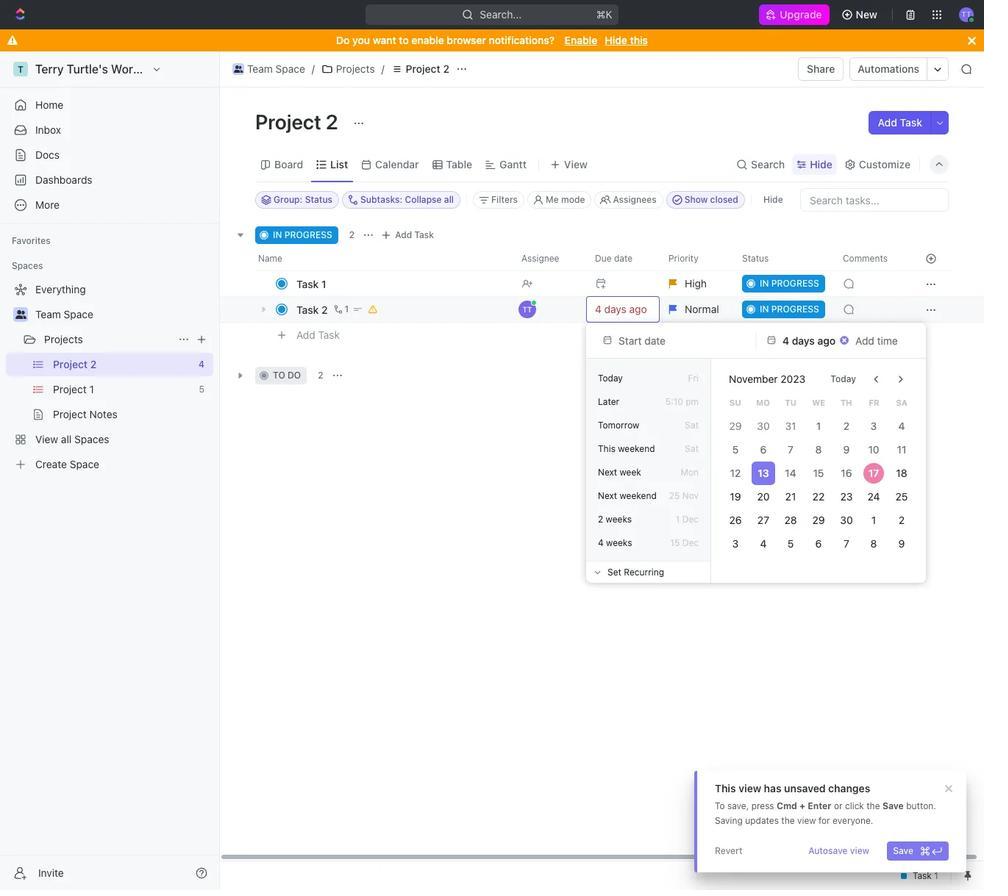 Task type: vqa. For each thing, say whether or not it's contained in the screenshot.


Task type: locate. For each thing, give the bounding box(es) containing it.
1 next from the top
[[598, 467, 617, 478]]

1 down we at right
[[816, 420, 821, 433]]

do
[[336, 34, 350, 46]]

0 horizontal spatial 3
[[732, 538, 739, 550]]

team
[[247, 63, 273, 75], [35, 308, 61, 321]]

29 down 22
[[812, 514, 825, 527]]

search...
[[480, 8, 522, 21]]

fri
[[688, 373, 699, 384]]

project 2 down enable
[[406, 63, 449, 75]]

add up customize
[[878, 116, 897, 129]]

1 vertical spatial projects link
[[44, 328, 172, 352]]

team space inside the sidebar navigation
[[35, 308, 93, 321]]

space right user group icon
[[64, 308, 93, 321]]

1 horizontal spatial add
[[395, 230, 412, 241]]

1 vertical spatial add
[[395, 230, 412, 241]]

29 down su
[[729, 420, 742, 433]]

25 for 25 nov
[[669, 491, 680, 502]]

2
[[443, 63, 449, 75], [326, 110, 338, 134], [349, 230, 355, 241], [321, 303, 328, 316], [318, 370, 323, 381], [843, 420, 850, 433], [598, 514, 603, 525], [899, 514, 905, 527]]

weeks down 2 weeks
[[606, 538, 632, 549]]

0 vertical spatial 5
[[732, 444, 739, 456]]

hide
[[605, 34, 627, 46], [810, 158, 833, 170], [763, 194, 783, 205]]

sat down 'pm'
[[685, 420, 699, 431]]

25 down 18
[[896, 491, 908, 503]]

hide down search
[[763, 194, 783, 205]]

8
[[815, 444, 822, 456], [871, 538, 877, 550]]

0 horizontal spatial team space
[[35, 308, 93, 321]]

1 horizontal spatial team space link
[[229, 60, 309, 78]]

1 vertical spatial weeks
[[606, 538, 632, 549]]

0 horizontal spatial team
[[35, 308, 61, 321]]

this inside this view has unsaved changes to save, press cmd + enter or click the save button. saving updates the view for everyone.
[[715, 783, 736, 795]]

2 next from the top
[[598, 491, 617, 502]]

view down everyone.
[[850, 846, 870, 857]]

this
[[598, 444, 616, 455], [715, 783, 736, 795]]

add task up task 1 link
[[395, 230, 434, 241]]

30 down mo
[[757, 420, 770, 433]]

weeks
[[606, 514, 632, 525], [606, 538, 632, 549]]

2 horizontal spatial add
[[878, 116, 897, 129]]

space
[[276, 63, 305, 75], [64, 308, 93, 321]]

save inside this view has unsaved changes to save, press cmd + enter or click the save button. saving updates the view for everyone.
[[883, 801, 904, 812]]

next for next week
[[598, 467, 617, 478]]

0 horizontal spatial 30
[[757, 420, 770, 433]]

1 right task 2
[[345, 304, 349, 315]]

6 up 13
[[760, 444, 766, 456]]

1 vertical spatial this
[[715, 783, 736, 795]]

automations button
[[851, 58, 927, 80]]

1 horizontal spatial hide
[[763, 194, 783, 205]]

next left week
[[598, 467, 617, 478]]

8 up 22
[[815, 444, 822, 456]]

0 horizontal spatial space
[[64, 308, 93, 321]]

hide left this
[[605, 34, 627, 46]]

dec down 1 dec on the bottom
[[682, 538, 699, 549]]

3
[[871, 420, 877, 433], [732, 538, 739, 550]]

1 horizontal spatial 15
[[813, 467, 824, 480]]

add task up customize
[[878, 116, 922, 129]]

task 2
[[296, 303, 328, 316]]

2 vertical spatial view
[[850, 846, 870, 857]]

0 vertical spatial add task
[[878, 116, 922, 129]]

0 vertical spatial 7
[[788, 444, 794, 456]]

progress
[[284, 230, 332, 241]]

in
[[273, 230, 282, 241]]

1 vertical spatial add task button
[[378, 227, 440, 244]]

1 vertical spatial 6
[[815, 538, 822, 550]]

29
[[729, 420, 742, 433], [812, 514, 825, 527]]

team inside tree
[[35, 308, 61, 321]]

1 vertical spatial 5
[[788, 538, 794, 550]]

this for weekend
[[598, 444, 616, 455]]

1 horizontal spatial 5
[[788, 538, 794, 550]]

weekend down week
[[620, 491, 657, 502]]

user group image
[[15, 310, 26, 319]]

add task button up task 1 link
[[378, 227, 440, 244]]

2 down 18
[[899, 514, 905, 527]]

21
[[786, 491, 796, 503]]

2 right progress
[[349, 230, 355, 241]]

2 vertical spatial add task button
[[290, 327, 346, 344]]

team space
[[247, 63, 305, 75], [35, 308, 93, 321]]

gantt
[[500, 158, 527, 170]]

task
[[900, 116, 922, 129], [415, 230, 434, 241], [296, 278, 319, 290], [296, 303, 319, 316], [318, 329, 340, 341]]

0 horizontal spatial 8
[[815, 444, 822, 456]]

hide inside dropdown button
[[810, 158, 833, 170]]

later
[[598, 396, 619, 408]]

0 horizontal spatial add task
[[296, 329, 340, 341]]

weeks for 4 weeks
[[606, 538, 632, 549]]

3 up 10
[[871, 420, 877, 433]]

2 horizontal spatial hide
[[810, 158, 833, 170]]

hide right search
[[810, 158, 833, 170]]

weekend up week
[[618, 444, 655, 455]]

0 horizontal spatial projects link
[[44, 328, 172, 352]]

Start date text field
[[619, 334, 741, 347]]

2 25 from the left
[[896, 491, 908, 503]]

sat up mon
[[685, 444, 699, 455]]

1 horizontal spatial 8
[[871, 538, 877, 550]]

0 vertical spatial 9
[[843, 444, 850, 456]]

next up 2 weeks
[[598, 491, 617, 502]]

project 2 up the board
[[255, 110, 343, 134]]

1 dec from the top
[[682, 514, 699, 525]]

2 vertical spatial add task
[[296, 329, 340, 341]]

1 horizontal spatial project 2
[[406, 63, 449, 75]]

1 vertical spatial dec
[[682, 538, 699, 549]]

4 up 11
[[899, 420, 905, 433]]

1 horizontal spatial projects
[[336, 63, 375, 75]]

sa
[[896, 398, 908, 407]]

task down task 1
[[296, 303, 319, 316]]

assignees button
[[595, 191, 663, 209]]

tree
[[6, 278, 213, 477]]

1 horizontal spatial 30
[[840, 514, 853, 527]]

add task button
[[869, 111, 931, 135], [378, 227, 440, 244], [290, 327, 346, 344]]

0 horizontal spatial add task button
[[290, 327, 346, 344]]

1 horizontal spatial projects link
[[318, 60, 379, 78]]

next weekend
[[598, 491, 657, 502]]

0 vertical spatial save
[[883, 801, 904, 812]]

3 down 26
[[732, 538, 739, 550]]

view up the save,
[[739, 783, 761, 795]]

1 horizontal spatial 7
[[844, 538, 849, 550]]

1 horizontal spatial 3
[[871, 420, 877, 433]]

view
[[739, 783, 761, 795], [797, 816, 816, 827], [850, 846, 870, 857]]

Search tasks... text field
[[801, 189, 948, 211]]

1 vertical spatial next
[[598, 491, 617, 502]]

sat for this weekend
[[685, 444, 699, 455]]

0 vertical spatial dec
[[682, 514, 699, 525]]

project up the board
[[255, 110, 321, 134]]

0 vertical spatial next
[[598, 467, 617, 478]]

space inside tree
[[64, 308, 93, 321]]

next
[[598, 467, 617, 478], [598, 491, 617, 502]]

13
[[758, 467, 769, 480]]

mon
[[681, 467, 699, 478]]

1 vertical spatial 15
[[670, 538, 680, 549]]

tree inside the sidebar navigation
[[6, 278, 213, 477]]

projects link
[[318, 60, 379, 78], [44, 328, 172, 352]]

the down cmd
[[781, 816, 795, 827]]

25 left nov
[[669, 491, 680, 502]]

1 horizontal spatial today
[[831, 374, 856, 385]]

1 horizontal spatial 29
[[812, 514, 825, 527]]

1 vertical spatial space
[[64, 308, 93, 321]]

sidebar navigation
[[0, 51, 220, 891]]

save down button.
[[893, 846, 914, 857]]

1 sat from the top
[[685, 420, 699, 431]]

unsaved
[[784, 783, 826, 795]]

view for autosave
[[850, 846, 870, 857]]

9
[[843, 444, 850, 456], [899, 538, 905, 550]]

1 vertical spatial team
[[35, 308, 61, 321]]

1 horizontal spatial /
[[381, 63, 385, 75]]

1 vertical spatial project
[[255, 110, 321, 134]]

set
[[608, 567, 621, 578]]

1 horizontal spatial project
[[406, 63, 440, 75]]

task 1 link
[[293, 273, 510, 295]]

1 vertical spatial to
[[273, 370, 285, 381]]

add task button down task 2
[[290, 327, 346, 344]]

do you want to enable browser notifications? enable hide this
[[336, 34, 648, 46]]

to right want
[[399, 34, 409, 46]]

project down enable
[[406, 63, 440, 75]]

9 down 18
[[899, 538, 905, 550]]

team right user group icon
[[35, 308, 61, 321]]

25 nov
[[669, 491, 699, 502]]

0 vertical spatial projects link
[[318, 60, 379, 78]]

1 vertical spatial the
[[781, 816, 795, 827]]

30 down 23
[[840, 514, 853, 527]]

0 vertical spatial 8
[[815, 444, 822, 456]]

add task button up customize
[[869, 111, 931, 135]]

0 vertical spatial weeks
[[606, 514, 632, 525]]

25 for 25
[[896, 491, 908, 503]]

8 down "24"
[[871, 538, 877, 550]]

weekend
[[618, 444, 655, 455], [620, 491, 657, 502]]

0 horizontal spatial projects
[[44, 333, 83, 346]]

0 vertical spatial add
[[878, 116, 897, 129]]

0 horizontal spatial 29
[[729, 420, 742, 433]]

15 up 22
[[813, 467, 824, 480]]

upgrade link
[[759, 4, 829, 25]]

team space right user group icon
[[35, 308, 93, 321]]

/
[[312, 63, 315, 75], [381, 63, 385, 75]]

2 dec from the top
[[682, 538, 699, 549]]

upgrade
[[780, 8, 822, 21]]

2 horizontal spatial add task
[[878, 116, 922, 129]]

automations
[[858, 63, 919, 75]]

1 vertical spatial projects
[[44, 333, 83, 346]]

list link
[[327, 154, 348, 175]]

0 vertical spatial weekend
[[618, 444, 655, 455]]

6 down 22
[[815, 538, 822, 550]]

2 horizontal spatial view
[[850, 846, 870, 857]]

0 horizontal spatial /
[[312, 63, 315, 75]]

9 up 16
[[843, 444, 850, 456]]

space right user group image
[[276, 63, 305, 75]]

1 vertical spatial team space link
[[35, 303, 210, 327]]

7
[[788, 444, 794, 456], [844, 538, 849, 550]]

favorites button
[[6, 232, 56, 250]]

31
[[785, 420, 796, 433]]

dec
[[682, 514, 699, 525], [682, 538, 699, 549]]

this down tomorrow
[[598, 444, 616, 455]]

7 down 23
[[844, 538, 849, 550]]

4 down 2 weeks
[[598, 538, 604, 549]]

4 down 27
[[760, 538, 766, 550]]

2023
[[781, 373, 806, 385]]

1 horizontal spatial space
[[276, 63, 305, 75]]

this up to
[[715, 783, 736, 795]]

weekend for this weekend
[[618, 444, 655, 455]]

inbox link
[[6, 118, 213, 142]]

0 vertical spatial team space
[[247, 63, 305, 75]]

0 vertical spatial 15
[[813, 467, 824, 480]]

to left do
[[273, 370, 285, 381]]

5
[[732, 444, 739, 456], [788, 538, 794, 550]]

this for view
[[715, 783, 736, 795]]

2 vertical spatial hide
[[763, 194, 783, 205]]

save left button.
[[883, 801, 904, 812]]

today up later at the right of page
[[598, 373, 623, 384]]

view inside button
[[850, 846, 870, 857]]

we
[[812, 398, 825, 407]]

5 up 12
[[732, 444, 739, 456]]

the right click
[[867, 801, 880, 812]]

1 vertical spatial 29
[[812, 514, 825, 527]]

weeks up 4 weeks
[[606, 514, 632, 525]]

30
[[757, 420, 770, 433], [840, 514, 853, 527]]

2 sat from the top
[[685, 444, 699, 455]]

0 vertical spatial this
[[598, 444, 616, 455]]

1 vertical spatial weekend
[[620, 491, 657, 502]]

add task down task 2
[[296, 329, 340, 341]]

6
[[760, 444, 766, 456], [815, 538, 822, 550]]

1 vertical spatial 8
[[871, 538, 877, 550]]

2 down enable
[[443, 63, 449, 75]]

team space right user group image
[[247, 63, 305, 75]]

2 right do
[[318, 370, 323, 381]]

1 vertical spatial hide
[[810, 158, 833, 170]]

add up task 1 link
[[395, 230, 412, 241]]

0 vertical spatial add task button
[[869, 111, 931, 135]]

0 vertical spatial the
[[867, 801, 880, 812]]

7 up 14
[[788, 444, 794, 456]]

1 25 from the left
[[669, 491, 680, 502]]

1 vertical spatial save
[[893, 846, 914, 857]]

add down task 2
[[296, 329, 315, 341]]

2 / from the left
[[381, 63, 385, 75]]

to
[[715, 801, 725, 812]]

1 vertical spatial team space
[[35, 308, 93, 321]]

tree containing team space
[[6, 278, 213, 477]]

view down the +
[[797, 816, 816, 827]]

today up the th
[[831, 374, 856, 385]]

0 horizontal spatial project
[[255, 110, 321, 134]]

dec down nov
[[682, 514, 699, 525]]

5 down 28
[[788, 538, 794, 550]]

4
[[899, 420, 905, 433], [598, 538, 604, 549], [760, 538, 766, 550]]

team right user group image
[[247, 63, 273, 75]]

1 button
[[331, 302, 351, 317]]

search button
[[732, 154, 789, 175]]

saving
[[715, 816, 743, 827]]

1 horizontal spatial this
[[715, 783, 736, 795]]

share button
[[798, 57, 844, 81]]

0 horizontal spatial 5
[[732, 444, 739, 456]]

25
[[669, 491, 680, 502], [896, 491, 908, 503]]

recurring
[[624, 567, 664, 578]]

view for this
[[739, 783, 761, 795]]

15 down 1 dec on the bottom
[[670, 538, 680, 549]]

1 horizontal spatial add task
[[395, 230, 434, 241]]

hide inside button
[[763, 194, 783, 205]]

0 horizontal spatial this
[[598, 444, 616, 455]]

0 horizontal spatial to
[[273, 370, 285, 381]]

assignees
[[613, 194, 657, 205]]

⌘k
[[597, 8, 613, 21]]



Task type: describe. For each thing, give the bounding box(es) containing it.
0 vertical spatial 30
[[757, 420, 770, 433]]

tu
[[785, 398, 797, 407]]

has
[[764, 783, 782, 795]]

autosave
[[809, 846, 848, 857]]

20
[[757, 491, 769, 503]]

table link
[[443, 154, 472, 175]]

favorites
[[12, 235, 51, 246]]

table
[[446, 158, 472, 170]]

1 dec
[[676, 514, 699, 525]]

cmd
[[777, 801, 797, 812]]

Add time text field
[[856, 334, 900, 347]]

task up task 1 link
[[415, 230, 434, 241]]

docs link
[[6, 143, 213, 167]]

1 horizontal spatial 4
[[760, 538, 766, 550]]

15 for 15
[[813, 467, 824, 480]]

5:10
[[666, 396, 683, 408]]

search
[[751, 158, 785, 170]]

share
[[807, 63, 835, 75]]

2 left 1 button at the top of page
[[321, 303, 328, 316]]

+
[[800, 801, 806, 812]]

0 horizontal spatial today
[[598, 373, 623, 384]]

this weekend
[[598, 444, 655, 455]]

do
[[288, 370, 301, 381]]

task down 1 button at the top of page
[[318, 329, 340, 341]]

projects inside the sidebar navigation
[[44, 333, 83, 346]]

0 horizontal spatial 6
[[760, 444, 766, 456]]

2 up 4 weeks
[[598, 514, 603, 525]]

1 down 25 nov
[[676, 514, 680, 525]]

2 weeks
[[598, 514, 632, 525]]

for
[[819, 816, 830, 827]]

0 horizontal spatial hide
[[605, 34, 627, 46]]

2 horizontal spatial 4
[[899, 420, 905, 433]]

hide button
[[758, 191, 789, 209]]

19
[[730, 491, 741, 503]]

tomorrow
[[598, 420, 639, 431]]

dashboards link
[[6, 168, 213, 192]]

spaces
[[12, 260, 43, 271]]

enable
[[412, 34, 444, 46]]

0 vertical spatial space
[[276, 63, 305, 75]]

1 horizontal spatial team
[[247, 63, 273, 75]]

board
[[274, 158, 303, 170]]

today button
[[822, 368, 865, 391]]

1 down "24"
[[872, 514, 877, 527]]

22
[[813, 491, 825, 503]]

17
[[869, 467, 880, 480]]

click
[[845, 801, 864, 812]]

1 vertical spatial project 2
[[255, 110, 343, 134]]

1 inside button
[[345, 304, 349, 315]]

18
[[896, 467, 908, 480]]

browser
[[447, 34, 486, 46]]

weekend for next weekend
[[620, 491, 657, 502]]

0 vertical spatial 3
[[871, 420, 877, 433]]

revert button
[[709, 842, 749, 861]]

1 horizontal spatial view
[[797, 816, 816, 827]]

next for next weekend
[[598, 491, 617, 502]]

task up task 2
[[296, 278, 319, 290]]

list
[[330, 158, 348, 170]]

or
[[834, 801, 843, 812]]

save inside button
[[893, 846, 914, 857]]

mo
[[756, 398, 770, 407]]

you
[[352, 34, 370, 46]]

5:10 pm
[[666, 396, 699, 408]]

0 vertical spatial team space link
[[229, 60, 309, 78]]

1 vertical spatial 3
[[732, 538, 739, 550]]

2 up list at the left top of the page
[[326, 110, 338, 134]]

task 1
[[296, 278, 326, 290]]

th
[[841, 398, 852, 407]]

Due date text field
[[783, 334, 836, 347]]

updates
[[745, 816, 779, 827]]

dashboards
[[35, 174, 92, 186]]

15 dec
[[670, 538, 699, 549]]

2 horizontal spatial add task button
[[869, 111, 931, 135]]

1 up task 2
[[321, 278, 326, 290]]

add for the rightmost add task button
[[878, 116, 897, 129]]

add for add task button to the left
[[296, 329, 315, 341]]

0 horizontal spatial 9
[[843, 444, 850, 456]]

dec for 15 dec
[[682, 538, 699, 549]]

0 vertical spatial project
[[406, 63, 440, 75]]

changes
[[828, 783, 870, 795]]

su
[[730, 398, 741, 407]]

2 down the th
[[843, 420, 850, 433]]

16
[[841, 467, 852, 480]]

sat for tomorrow
[[685, 420, 699, 431]]

next week
[[598, 467, 641, 478]]

28
[[785, 514, 797, 527]]

this view has unsaved changes to save, press cmd + enter or click the save button. saving updates the view for everyone.
[[715, 783, 936, 827]]

0 vertical spatial projects
[[336, 63, 375, 75]]

0 horizontal spatial the
[[781, 816, 795, 827]]

fr
[[869, 398, 879, 407]]

1 vertical spatial 30
[[840, 514, 853, 527]]

0 horizontal spatial 4
[[598, 538, 604, 549]]

24
[[868, 491, 880, 503]]

user group image
[[234, 65, 243, 73]]

0 vertical spatial project 2
[[406, 63, 449, 75]]

notifications?
[[489, 34, 555, 46]]

15 for 15 dec
[[670, 538, 680, 549]]

1 / from the left
[[312, 63, 315, 75]]

26
[[729, 514, 742, 527]]

button.
[[906, 801, 936, 812]]

weeks for 2 weeks
[[606, 514, 632, 525]]

dec for 1 dec
[[682, 514, 699, 525]]

board link
[[271, 154, 303, 175]]

0 vertical spatial to
[[399, 34, 409, 46]]

week
[[620, 467, 641, 478]]

1 horizontal spatial 9
[[899, 538, 905, 550]]

1 horizontal spatial add task button
[[378, 227, 440, 244]]

10
[[869, 444, 880, 456]]

nov
[[682, 491, 699, 502]]

calendar
[[375, 158, 419, 170]]

to do
[[273, 370, 301, 381]]

task up customize
[[900, 116, 922, 129]]

set recurring
[[608, 567, 664, 578]]

gantt link
[[497, 154, 527, 175]]

new
[[856, 8, 878, 21]]

project 2 link
[[387, 60, 453, 78]]

1 horizontal spatial team space
[[247, 63, 305, 75]]

0 horizontal spatial 7
[[788, 444, 794, 456]]

autosave view button
[[803, 842, 876, 861]]

0 horizontal spatial team space link
[[35, 303, 210, 327]]

enable
[[565, 34, 598, 46]]

0 vertical spatial 29
[[729, 420, 742, 433]]

customize button
[[840, 154, 915, 175]]

1 horizontal spatial 6
[[815, 538, 822, 550]]

1 vertical spatial add task
[[395, 230, 434, 241]]

save button
[[887, 842, 949, 861]]

in progress
[[273, 230, 332, 241]]

want
[[373, 34, 396, 46]]

4 weeks
[[598, 538, 632, 549]]

invite
[[38, 867, 64, 879]]

14
[[785, 467, 797, 480]]

today inside button
[[831, 374, 856, 385]]

1 horizontal spatial the
[[867, 801, 880, 812]]

1 vertical spatial 7
[[844, 538, 849, 550]]

this
[[630, 34, 648, 46]]

inbox
[[35, 124, 61, 136]]

23
[[840, 491, 853, 503]]

customize
[[859, 158, 911, 170]]



